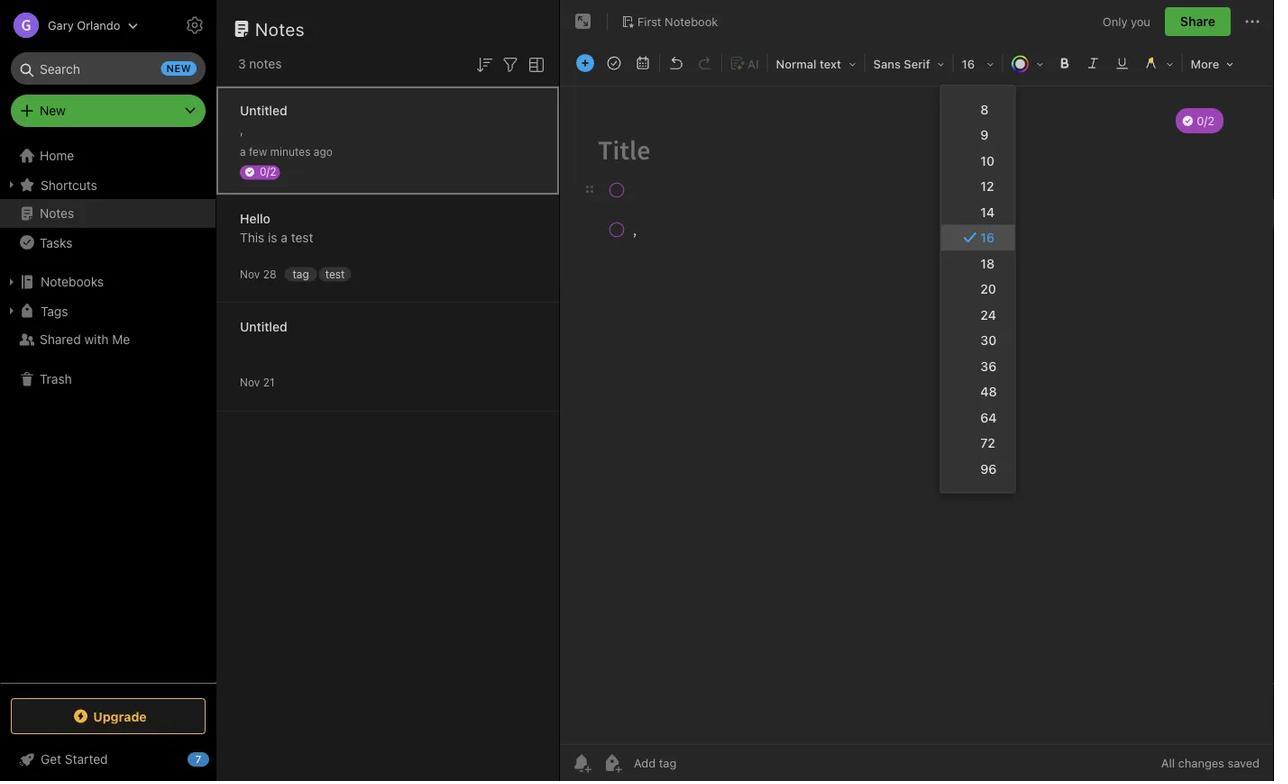 Task type: describe. For each thing, give the bounding box(es) containing it.
1 horizontal spatial notes
[[255, 18, 305, 39]]

hello
[[240, 211, 271, 226]]

20
[[981, 282, 997, 297]]

0 vertical spatial a
[[240, 146, 246, 158]]

text
[[820, 57, 841, 71]]

shared with me
[[40, 332, 130, 347]]

trash
[[40, 372, 72, 387]]

,
[[240, 122, 244, 137]]

tasks
[[40, 235, 73, 250]]

task image
[[602, 51, 627, 76]]

Highlight field
[[1137, 51, 1180, 77]]

all changes saved
[[1161, 757, 1260, 771]]

all
[[1161, 757, 1175, 771]]

gary
[[48, 18, 74, 32]]

14
[[981, 205, 995, 220]]

untitled for untitled
[[240, 320, 287, 335]]

Font size field
[[956, 51, 1001, 77]]

14 link
[[941, 199, 1015, 225]]

16 link
[[941, 225, 1015, 251]]

64 link
[[941, 405, 1015, 431]]

96
[[981, 462, 997, 477]]

started
[[65, 753, 108, 767]]

new
[[166, 63, 191, 74]]

notebook
[[665, 15, 718, 28]]

18 link
[[941, 251, 1015, 276]]

share button
[[1165, 7, 1231, 36]]

20 link
[[941, 276, 1015, 302]]

sans
[[874, 57, 901, 71]]

36
[[981, 359, 997, 374]]

tree containing home
[[0, 142, 216, 683]]

24 link
[[941, 302, 1015, 328]]

Insert field
[[572, 51, 599, 76]]

64
[[981, 410, 997, 425]]

sans serif
[[874, 57, 930, 71]]

notes link
[[0, 199, 216, 228]]

28
[[263, 268, 276, 281]]

click to collapse image
[[210, 749, 223, 770]]

8
[[981, 102, 989, 117]]

16 menu item
[[941, 225, 1015, 251]]

Font family field
[[867, 51, 951, 77]]

nov 21
[[240, 377, 275, 389]]

me
[[112, 332, 130, 347]]

notebooks
[[41, 275, 104, 289]]

8 9 10
[[981, 102, 995, 168]]

few
[[249, 146, 267, 158]]

add tag image
[[602, 753, 623, 775]]

expand note image
[[573, 11, 594, 32]]

tags
[[41, 304, 68, 319]]

first notebook
[[638, 15, 718, 28]]

tasks button
[[0, 228, 216, 257]]

first notebook button
[[615, 9, 724, 34]]

more actions image
[[1242, 11, 1263, 32]]

30
[[981, 333, 997, 348]]

undo image
[[664, 51, 689, 76]]

untitled for untitled ,
[[240, 103, 287, 118]]

home
[[40, 148, 74, 163]]

add filters image
[[500, 54, 521, 76]]

new
[[40, 103, 66, 118]]

ago
[[314, 146, 333, 158]]

Add tag field
[[632, 756, 767, 772]]

Sort options field
[[473, 52, 495, 76]]

trash link
[[0, 365, 216, 394]]

tag
[[293, 268, 309, 280]]

shortcuts button
[[0, 170, 216, 199]]

18
[[981, 256, 995, 271]]

16 inside field
[[962, 57, 975, 71]]

only
[[1103, 15, 1128, 28]]

get started
[[41, 753, 108, 767]]

Help and Learning task checklist field
[[0, 746, 216, 775]]

nov for nov 21
[[240, 377, 260, 389]]

nov 28
[[240, 268, 276, 281]]

with
[[84, 332, 109, 347]]

1 horizontal spatial test
[[325, 268, 345, 280]]



Task type: vqa. For each thing, say whether or not it's contained in the screenshot.
first the Nov from the bottom
yes



Task type: locate. For each thing, give the bounding box(es) containing it.
1 nov from the top
[[240, 268, 260, 281]]

24
[[981, 308, 996, 322]]

21
[[263, 377, 275, 389]]

16 inside "link"
[[981, 230, 995, 245]]

this
[[240, 230, 265, 245]]

nov left 21
[[240, 377, 260, 389]]

0 vertical spatial test
[[291, 230, 313, 245]]

normal text
[[776, 57, 841, 71]]

orlando
[[77, 18, 120, 32]]

untitled ,
[[240, 103, 287, 137]]

get
[[41, 753, 61, 767]]

3 notes
[[238, 56, 282, 71]]

untitled up ","
[[240, 103, 287, 118]]

View options field
[[521, 52, 547, 76]]

italic image
[[1081, 51, 1106, 76]]

upgrade button
[[11, 699, 206, 735]]

tags button
[[0, 297, 216, 326]]

tree
[[0, 142, 216, 683]]

10
[[981, 153, 995, 168]]

3
[[238, 56, 246, 71]]

notes
[[255, 18, 305, 39], [40, 206, 74, 221]]

9 link
[[941, 122, 1015, 148]]

new button
[[11, 95, 206, 127]]

1 untitled from the top
[[240, 103, 287, 118]]

shortcuts
[[41, 177, 97, 192]]

this is a test
[[240, 230, 313, 245]]

saved
[[1228, 757, 1260, 771]]

48
[[981, 385, 997, 400]]

16 up 18
[[981, 230, 995, 245]]

Heading level field
[[770, 51, 863, 77]]

you
[[1131, 15, 1151, 28]]

serif
[[904, 57, 930, 71]]

1 horizontal spatial a
[[281, 230, 288, 245]]

test right tag
[[325, 268, 345, 280]]

notes inside tree
[[40, 206, 74, 221]]

Search text field
[[23, 52, 193, 85]]

bold image
[[1052, 51, 1077, 76]]

settings image
[[184, 14, 206, 36]]

10 link
[[941, 148, 1015, 174]]

48 link
[[941, 379, 1015, 405]]

1 vertical spatial untitled
[[240, 320, 287, 335]]

notes up tasks
[[40, 206, 74, 221]]

first
[[638, 15, 662, 28]]

more
[[1191, 57, 1220, 71]]

home link
[[0, 142, 216, 170]]

More actions field
[[1242, 7, 1263, 36]]

minutes
[[270, 146, 311, 158]]

test
[[291, 230, 313, 245], [325, 268, 345, 280]]

1 vertical spatial a
[[281, 230, 288, 245]]

0 horizontal spatial test
[[291, 230, 313, 245]]

only you
[[1103, 15, 1151, 28]]

30 link
[[941, 328, 1015, 354]]

is
[[268, 230, 277, 245]]

a right is
[[281, 230, 288, 245]]

untitled
[[240, 103, 287, 118], [240, 320, 287, 335]]

underline image
[[1110, 51, 1135, 76]]

36 link
[[941, 354, 1015, 379]]

9
[[981, 128, 989, 142]]

note window element
[[560, 0, 1274, 782]]

Font color field
[[1005, 51, 1050, 77]]

12 link
[[941, 174, 1015, 199]]

shared with me link
[[0, 326, 216, 354]]

12
[[981, 179, 994, 194]]

1 vertical spatial nov
[[240, 377, 260, 389]]

16
[[962, 57, 975, 71], [981, 230, 995, 245]]

upgrade
[[93, 710, 147, 724]]

dropdown list menu
[[941, 96, 1015, 482]]

1 horizontal spatial 16
[[981, 230, 995, 245]]

0 vertical spatial nov
[[240, 268, 260, 281]]

calendar event image
[[630, 51, 656, 76]]

untitled down "nov 28"
[[240, 320, 287, 335]]

gary orlando
[[48, 18, 120, 32]]

72 link
[[941, 431, 1015, 456]]

add a reminder image
[[571, 753, 593, 775]]

a left few
[[240, 146, 246, 158]]

nov left the 28
[[240, 268, 260, 281]]

expand tags image
[[5, 304, 19, 318]]

expand notebooks image
[[5, 275, 19, 289]]

96 link
[[941, 456, 1015, 482]]

72
[[981, 436, 996, 451]]

share
[[1180, 14, 1216, 29]]

new search field
[[23, 52, 197, 85]]

0 vertical spatial untitled
[[240, 103, 287, 118]]

notes
[[249, 56, 282, 71]]

More field
[[1185, 51, 1240, 77]]

2 nov from the top
[[240, 377, 260, 389]]

normal
[[776, 57, 817, 71]]

Account field
[[0, 7, 138, 43]]

a few minutes ago
[[240, 146, 333, 158]]

0 horizontal spatial a
[[240, 146, 246, 158]]

1 vertical spatial 16
[[981, 230, 995, 245]]

0 horizontal spatial 16
[[962, 57, 975, 71]]

8 link
[[941, 96, 1015, 122]]

0 vertical spatial 16
[[962, 57, 975, 71]]

Add filters field
[[500, 52, 521, 76]]

0/2
[[260, 165, 276, 178]]

notes up notes
[[255, 18, 305, 39]]

16 up "8" link
[[962, 57, 975, 71]]

test right is
[[291, 230, 313, 245]]

changes
[[1178, 757, 1225, 771]]

1 vertical spatial test
[[325, 268, 345, 280]]

1 vertical spatial notes
[[40, 206, 74, 221]]

shared
[[40, 332, 81, 347]]

7
[[195, 754, 201, 766]]

0 vertical spatial notes
[[255, 18, 305, 39]]

Note Editor text field
[[560, 87, 1274, 745]]

2 untitled from the top
[[240, 320, 287, 335]]

0 horizontal spatial notes
[[40, 206, 74, 221]]

nov for nov 28
[[240, 268, 260, 281]]

notebooks link
[[0, 268, 216, 297]]



